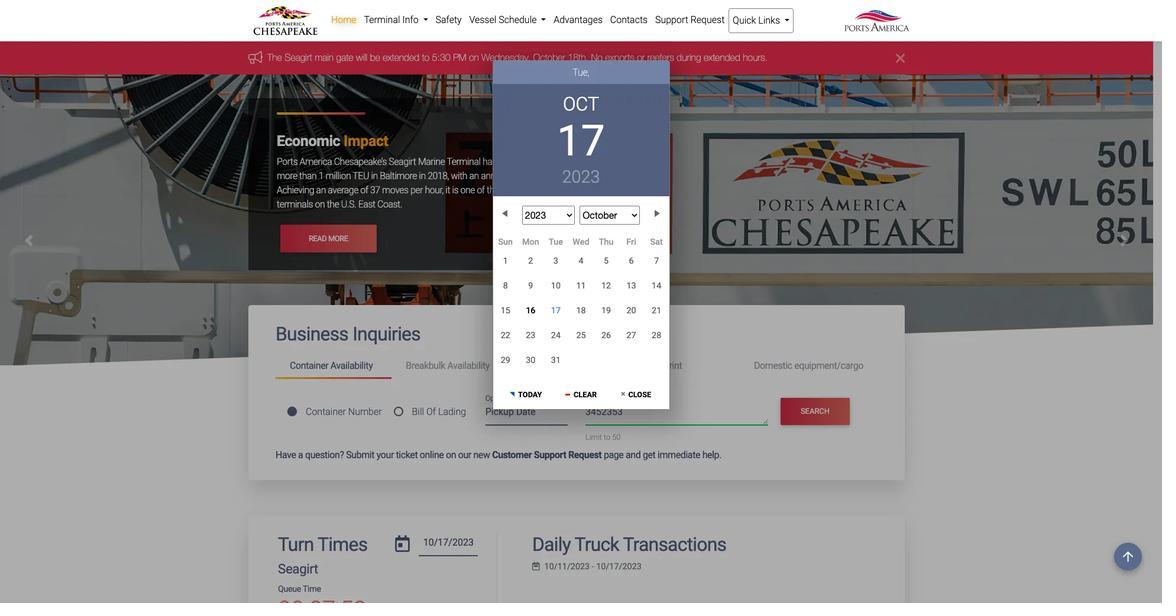 Task type: vqa. For each thing, say whether or not it's contained in the screenshot.


Task type: describe. For each thing, give the bounding box(es) containing it.
2 in from the left
[[419, 171, 426, 182]]

10/9/2023 cell
[[518, 274, 543, 298]]

baltimore
[[380, 171, 417, 182]]

25
[[576, 331, 586, 341]]

7
[[654, 256, 659, 266]]

read
[[309, 234, 327, 243]]

of up rate on the top left of page
[[546, 156, 554, 168]]

mon
[[522, 237, 539, 247]]

18
[[576, 306, 586, 316]]

10/11/2023
[[545, 562, 590, 572]]

eir reprint
[[638, 360, 682, 372]]

0 vertical spatial terminal
[[364, 14, 400, 25]]

10/15/2023 cell
[[493, 299, 518, 323]]

10/16/2023 cell
[[518, 299, 543, 323]]

to inside alert
[[422, 52, 430, 63]]

29
[[501, 355, 510, 365]]

sun
[[498, 237, 513, 247]]

container for container availability
[[290, 360, 329, 372]]

links
[[759, 15, 780, 26]]

0 horizontal spatial the
[[327, 199, 339, 210]]

bullhorn image
[[248, 51, 267, 64]]

support request link
[[652, 8, 729, 32]]

your
[[377, 449, 394, 461]]

17 main content
[[0, 0, 1163, 603]]

container number
[[306, 406, 382, 418]]

seagirt inside alert
[[285, 52, 312, 63]]

queue time
[[278, 585, 321, 595]]

10/4/2023 cell
[[569, 249, 594, 274]]

1 vertical spatial an
[[316, 185, 326, 196]]

more
[[328, 234, 348, 243]]

vessel
[[469, 14, 497, 25]]

grid inside 17 main content
[[493, 236, 669, 373]]

of
[[427, 406, 436, 418]]

a inside 17 main content
[[298, 449, 303, 461]]

limit
[[586, 433, 602, 442]]

10/10/2023 cell
[[543, 274, 569, 298]]

10/30/2023 cell
[[518, 348, 543, 373]]

business inquiries
[[276, 323, 421, 346]]

10
[[551, 281, 561, 291]]

handling
[[556, 156, 589, 168]]

support inside 17 main content
[[534, 449, 566, 461]]

new
[[474, 449, 490, 461]]

10/25/2023 cell
[[569, 324, 594, 348]]

exports
[[605, 52, 635, 63]]

have
[[276, 449, 296, 461]]

10/12/2023 cell
[[594, 274, 619, 298]]

calendar week image
[[532, 563, 540, 571]]

seagirt inside 17 main content
[[278, 562, 318, 577]]

with
[[451, 171, 467, 182]]

31
[[551, 355, 561, 365]]

1 in from the left
[[371, 171, 378, 182]]

10/6/2023 cell
[[619, 249, 644, 274]]

on inside ports america chesapeake's seagirt marine terminal has set a record of handling more than 1 million teu in baltimore in 2018,                         with an annual growth rate of 5 percent. achieving an average of 37 moves per hour, it is one of the fastest and most efficient terminals on the u.s. east coast.
[[315, 199, 325, 210]]

a inside ports america chesapeake's seagirt marine terminal has set a record of handling more than 1 million teu in baltimore in 2018,                         with an annual growth rate of 5 percent. achieving an average of 37 moves per hour, it is one of the fastest and most efficient terminals on the u.s. east coast.
[[513, 156, 518, 168]]

the seagirt main gate will be extended to 5:30 pm on wednesday, october 18th.  no exports or reefers during extended hours.
[[267, 52, 768, 63]]

10/17/2023
[[597, 562, 642, 572]]

calendar day image
[[395, 536, 410, 552]]

4
[[579, 256, 584, 266]]

wednesday,
[[482, 52, 531, 63]]

main
[[315, 52, 334, 63]]

contacts link
[[607, 8, 652, 32]]

eir
[[638, 360, 651, 372]]

safety link
[[432, 8, 466, 32]]

breakbulk
[[406, 360, 445, 372]]

clear button
[[554, 380, 608, 407]]

tue,
[[573, 67, 590, 78]]

advantages
[[554, 14, 603, 25]]

quick links link
[[729, 8, 794, 33]]

1 extended from the left
[[383, 52, 420, 63]]

is
[[452, 185, 459, 196]]

0 vertical spatial 17
[[557, 116, 605, 166]]

10/3/2023 cell
[[543, 249, 569, 274]]

and inside 17 main content
[[626, 449, 641, 461]]

10/20/2023 cell
[[619, 299, 644, 323]]

set
[[499, 156, 511, 168]]

1 horizontal spatial the
[[487, 185, 499, 196]]

our
[[458, 449, 471, 461]]

wed
[[573, 237, 590, 247]]

search
[[801, 407, 830, 416]]

submit
[[346, 449, 375, 461]]

truck
[[575, 533, 619, 556]]

10/27/2023 cell
[[619, 324, 644, 348]]

no
[[591, 52, 603, 63]]

economic impact
[[277, 133, 388, 150]]

read more link
[[280, 225, 377, 252]]

thu
[[599, 237, 614, 247]]

bill
[[412, 406, 424, 418]]

10/13/2023 cell
[[619, 274, 644, 298]]

today
[[518, 390, 542, 399]]

limit to 50
[[586, 433, 621, 442]]

ports
[[277, 156, 298, 168]]

have a question? submit your ticket online on our new customer support request page and get immediate help.
[[276, 449, 722, 461]]

1 horizontal spatial support
[[655, 14, 689, 25]]

10/23/2023 cell
[[518, 324, 543, 348]]

chesapeake's
[[334, 156, 387, 168]]

10/26/2023 cell
[[594, 324, 619, 348]]

business
[[276, 323, 348, 346]]

one
[[461, 185, 475, 196]]

10/7/2023 cell
[[644, 249, 669, 274]]

container availability
[[290, 360, 373, 372]]

october
[[533, 52, 565, 63]]

request inside 17 main content
[[569, 449, 602, 461]]

clear
[[574, 390, 597, 399]]

lading
[[438, 406, 466, 418]]

14
[[652, 281, 662, 291]]

breakbulk availability link
[[392, 355, 508, 377]]

more
[[277, 171, 297, 182]]

rate
[[538, 171, 553, 182]]

3
[[554, 256, 558, 266]]

close button
[[609, 380, 663, 407]]

17 inside 'cell'
[[551, 306, 561, 316]]

37
[[370, 185, 380, 196]]

booking/edo link
[[508, 355, 624, 377]]

most
[[547, 185, 567, 196]]

turn times
[[278, 533, 368, 556]]

5 inside ports america chesapeake's seagirt marine terminal has set a record of handling more than 1 million teu in baltimore in 2018,                         with an annual growth rate of 5 percent. achieving an average of 37 moves per hour, it is one of the fastest and most efficient terminals on the u.s. east coast.
[[565, 171, 570, 182]]

oct 17 2023
[[557, 93, 605, 187]]

transactions
[[623, 533, 727, 556]]

23
[[526, 331, 536, 341]]

5 inside cell
[[604, 256, 609, 266]]



Task type: locate. For each thing, give the bounding box(es) containing it.
ports america chesapeake's seagirt marine terminal has set a record of handling more than 1 million teu in baltimore in 2018,                         with an annual growth rate of 5 percent. achieving an average of 37 moves per hour, it is one of the fastest and most efficient terminals on the u.s. east coast.
[[277, 156, 603, 210]]

1 right than
[[319, 171, 324, 182]]

0 horizontal spatial 1
[[319, 171, 324, 182]]

the left the u.s.
[[327, 199, 339, 210]]

extended
[[383, 52, 420, 63], [704, 52, 741, 63]]

marine
[[418, 156, 445, 168]]

home
[[331, 14, 357, 25]]

on left our
[[446, 449, 456, 461]]

on right terminals
[[315, 199, 325, 210]]

19
[[602, 306, 611, 316]]

the seagirt main gate will be extended to 5:30 pm on wednesday, october 18th.  no exports or reefers during extended hours. link
[[267, 52, 768, 63]]

reefers
[[648, 52, 674, 63]]

1 vertical spatial a
[[298, 449, 303, 461]]

an right with
[[469, 171, 479, 182]]

1 horizontal spatial 5
[[604, 256, 609, 266]]

0 vertical spatial on
[[469, 52, 479, 63]]

an down than
[[316, 185, 326, 196]]

close image
[[896, 51, 905, 65]]

gate
[[336, 52, 353, 63]]

availability for container availability
[[331, 360, 373, 372]]

seagirt right the
[[285, 52, 312, 63]]

help.
[[703, 449, 722, 461]]

1 vertical spatial to
[[604, 433, 611, 442]]

1 down sun
[[503, 256, 508, 266]]

to inside 17 main content
[[604, 433, 611, 442]]

terminal info link
[[360, 8, 432, 32]]

breakbulk availability
[[406, 360, 490, 372]]

1 horizontal spatial and
[[626, 449, 641, 461]]

0 horizontal spatial on
[[315, 199, 325, 210]]

terminal up with
[[447, 156, 481, 168]]

1 horizontal spatial availability
[[448, 360, 490, 372]]

1
[[319, 171, 324, 182], [503, 256, 508, 266]]

bill of lading
[[412, 406, 466, 418]]

0 horizontal spatial 5
[[565, 171, 570, 182]]

grid
[[493, 236, 669, 373]]

record
[[520, 156, 544, 168]]

vessel schedule
[[469, 14, 539, 25]]

be
[[370, 52, 380, 63]]

contacts
[[610, 14, 648, 25]]

10/28/2023 cell
[[644, 324, 669, 348]]

and down rate on the top left of page
[[530, 185, 545, 196]]

2 vertical spatial seagirt
[[278, 562, 318, 577]]

Pickup Date text field
[[486, 403, 568, 426]]

0 horizontal spatial a
[[298, 449, 303, 461]]

container down business
[[290, 360, 329, 372]]

0 horizontal spatial terminal
[[364, 14, 400, 25]]

1 horizontal spatial on
[[446, 449, 456, 461]]

1 vertical spatial 1
[[503, 256, 508, 266]]

1 vertical spatial seagirt
[[389, 156, 416, 168]]

10/8/2023 cell
[[493, 274, 518, 298]]

it
[[446, 185, 450, 196]]

support up reefers
[[655, 14, 689, 25]]

grid containing sun
[[493, 236, 669, 373]]

2018,
[[428, 171, 449, 182]]

0 horizontal spatial and
[[530, 185, 545, 196]]

and inside ports america chesapeake's seagirt marine terminal has set a record of handling more than 1 million teu in baltimore in 2018,                         with an annual growth rate of 5 percent. achieving an average of 37 moves per hour, it is one of the fastest and most efficient terminals on the u.s. east coast.
[[530, 185, 545, 196]]

request left quick
[[691, 14, 725, 25]]

america
[[300, 156, 332, 168]]

availability left 10/29/2023 cell
[[448, 360, 490, 372]]

on inside 17 main content
[[446, 449, 456, 461]]

the seagirt main gate will be extended to 5:30 pm on wednesday, october 18th.  no exports or reefers during extended hours. alert
[[0, 42, 1154, 75]]

0 vertical spatial a
[[513, 156, 518, 168]]

1 vertical spatial 5
[[604, 256, 609, 266]]

domestic
[[754, 360, 793, 372]]

daily truck transactions
[[532, 533, 727, 556]]

will
[[356, 52, 368, 63]]

0 vertical spatial request
[[691, 14, 725, 25]]

1 inside cell
[[503, 256, 508, 266]]

the down annual on the top left
[[487, 185, 499, 196]]

1 inside ports america chesapeake's seagirt marine terminal has set a record of handling more than 1 million teu in baltimore in 2018,                         with an annual growth rate of 5 percent. achieving an average of 37 moves per hour, it is one of the fastest and most efficient terminals on the u.s. east coast.
[[319, 171, 324, 182]]

of right rate on the top left of page
[[555, 171, 563, 182]]

0 vertical spatial 1
[[319, 171, 324, 182]]

10/11/2023 - 10/17/2023
[[545, 562, 642, 572]]

on right pm
[[469, 52, 479, 63]]

22
[[501, 331, 510, 341]]

0 vertical spatial seagirt
[[285, 52, 312, 63]]

seagirt up queue time
[[278, 562, 318, 577]]

50
[[612, 433, 621, 442]]

percent.
[[572, 171, 603, 182]]

10/18/2023 cell
[[569, 299, 594, 323]]

economic engine image
[[0, 75, 1154, 573]]

6
[[629, 256, 634, 266]]

0 vertical spatial support
[[655, 14, 689, 25]]

2 vertical spatial on
[[446, 449, 456, 461]]

economic
[[277, 133, 340, 150]]

28
[[652, 331, 662, 341]]

extended right during
[[704, 52, 741, 63]]

ticket
[[396, 449, 418, 461]]

to left the '5:30'
[[422, 52, 430, 63]]

10/2/2023 cell
[[518, 249, 543, 274]]

support request
[[655, 14, 725, 25]]

27
[[627, 331, 636, 341]]

0 vertical spatial and
[[530, 185, 545, 196]]

an
[[469, 171, 479, 182], [316, 185, 326, 196]]

10/17/2023 cell
[[543, 298, 569, 324]]

immediate
[[658, 449, 701, 461]]

1 horizontal spatial request
[[691, 14, 725, 25]]

seagirt up baltimore
[[389, 156, 416, 168]]

1 horizontal spatial terminal
[[447, 156, 481, 168]]

1 horizontal spatial extended
[[704, 52, 741, 63]]

10/31/2023 cell
[[543, 348, 569, 373]]

request down limit
[[569, 449, 602, 461]]

container for container number
[[306, 406, 346, 418]]

1 vertical spatial container
[[306, 406, 346, 418]]

and
[[530, 185, 545, 196], [626, 449, 641, 461]]

1 horizontal spatial to
[[604, 433, 611, 442]]

2 extended from the left
[[704, 52, 741, 63]]

1 vertical spatial terminal
[[447, 156, 481, 168]]

12
[[602, 281, 611, 291]]

17 down 10/10/2023 cell at left top
[[551, 306, 561, 316]]

1 vertical spatial and
[[626, 449, 641, 461]]

1 vertical spatial the
[[327, 199, 339, 210]]

11
[[576, 281, 586, 291]]

tue
[[549, 237, 563, 247]]

None text field
[[586, 405, 768, 426]]

inquiries
[[353, 323, 421, 346]]

1 vertical spatial 17
[[551, 306, 561, 316]]

reprint
[[653, 360, 682, 372]]

extended right be
[[383, 52, 420, 63]]

equipment/cargo
[[795, 360, 864, 372]]

efficient
[[569, 185, 600, 196]]

today button
[[499, 380, 553, 407]]

18th.
[[568, 52, 589, 63]]

of right one
[[477, 185, 485, 196]]

1 horizontal spatial in
[[419, 171, 426, 182]]

0 vertical spatial the
[[487, 185, 499, 196]]

0 horizontal spatial request
[[569, 449, 602, 461]]

1 availability from the left
[[331, 360, 373, 372]]

fastest
[[501, 185, 528, 196]]

advantages link
[[550, 8, 607, 32]]

million
[[326, 171, 351, 182]]

achieving
[[277, 185, 314, 196]]

container
[[290, 360, 329, 372], [306, 406, 346, 418]]

in right 'teu'
[[371, 171, 378, 182]]

booking/edo
[[522, 360, 576, 372]]

13
[[627, 281, 636, 291]]

1 vertical spatial request
[[569, 449, 602, 461]]

0 horizontal spatial support
[[534, 449, 566, 461]]

u.s.
[[341, 199, 356, 210]]

10/19/2023 cell
[[594, 299, 619, 323]]

of left 37
[[360, 185, 368, 196]]

close
[[629, 390, 651, 399]]

go to top image
[[1115, 543, 1142, 571]]

times
[[318, 533, 368, 556]]

-
[[592, 562, 594, 572]]

availability for breakbulk availability
[[448, 360, 490, 372]]

2 availability from the left
[[448, 360, 490, 372]]

fri
[[627, 237, 636, 247]]

10/22/2023 cell
[[493, 324, 518, 348]]

1 vertical spatial on
[[315, 199, 325, 210]]

10/29/2023 cell
[[493, 348, 518, 373]]

terminal left info
[[364, 14, 400, 25]]

in up per at the left of the page
[[419, 171, 426, 182]]

30
[[526, 355, 536, 365]]

2023
[[562, 167, 600, 187]]

1 horizontal spatial an
[[469, 171, 479, 182]]

per
[[411, 185, 423, 196]]

24
[[551, 331, 561, 341]]

safety
[[436, 14, 462, 25]]

search button
[[781, 398, 850, 425]]

0 vertical spatial container
[[290, 360, 329, 372]]

10/5/2023 cell
[[594, 249, 619, 274]]

availability down business inquiries at the left of page
[[331, 360, 373, 372]]

online
[[420, 449, 444, 461]]

0 vertical spatial 5
[[565, 171, 570, 182]]

get
[[643, 449, 656, 461]]

10/14/2023 cell
[[644, 274, 669, 298]]

on inside alert
[[469, 52, 479, 63]]

0 horizontal spatial to
[[422, 52, 430, 63]]

container left number
[[306, 406, 346, 418]]

time
[[303, 585, 321, 595]]

1 horizontal spatial 1
[[503, 256, 508, 266]]

2 horizontal spatial on
[[469, 52, 479, 63]]

a right the set
[[513, 156, 518, 168]]

and left get
[[626, 449, 641, 461]]

10/24/2023 cell
[[543, 324, 569, 348]]

page
[[604, 449, 624, 461]]

eir reprint link
[[624, 355, 740, 377]]

domestic equipment/cargo
[[754, 360, 864, 372]]

10/21/2023 cell
[[644, 299, 669, 323]]

hour,
[[425, 185, 444, 196]]

10/11/2023 cell
[[569, 274, 594, 298]]

1 horizontal spatial a
[[513, 156, 518, 168]]

to left 50
[[604, 433, 611, 442]]

oct
[[563, 93, 599, 115]]

seagirt inside ports america chesapeake's seagirt marine terminal has set a record of handling more than 1 million teu in baltimore in 2018,                         with an annual growth rate of 5 percent. achieving an average of 37 moves per hour, it is one of the fastest and most efficient terminals on the u.s. east coast.
[[389, 156, 416, 168]]

terminal inside ports america chesapeake's seagirt marine terminal has set a record of handling more than 1 million teu in baltimore in 2018,                         with an annual growth rate of 5 percent. achieving an average of 37 moves per hour, it is one of the fastest and most efficient terminals on the u.s. east coast.
[[447, 156, 481, 168]]

1 vertical spatial support
[[534, 449, 566, 461]]

seagirt
[[285, 52, 312, 63], [389, 156, 416, 168], [278, 562, 318, 577]]

0 vertical spatial an
[[469, 171, 479, 182]]

support
[[655, 14, 689, 25], [534, 449, 566, 461]]

0 horizontal spatial availability
[[331, 360, 373, 372]]

17 up percent.
[[557, 116, 605, 166]]

info
[[403, 14, 419, 25]]

a right have
[[298, 449, 303, 461]]

0 vertical spatial to
[[422, 52, 430, 63]]

0 horizontal spatial extended
[[383, 52, 420, 63]]

to
[[422, 52, 430, 63], [604, 433, 611, 442]]

0 horizontal spatial in
[[371, 171, 378, 182]]

10/1/2023 cell
[[493, 249, 518, 274]]

home link
[[327, 8, 360, 32]]

support right customer
[[534, 449, 566, 461]]

5 down handling
[[565, 171, 570, 182]]

5 down thu on the right
[[604, 256, 609, 266]]

0 horizontal spatial an
[[316, 185, 326, 196]]



